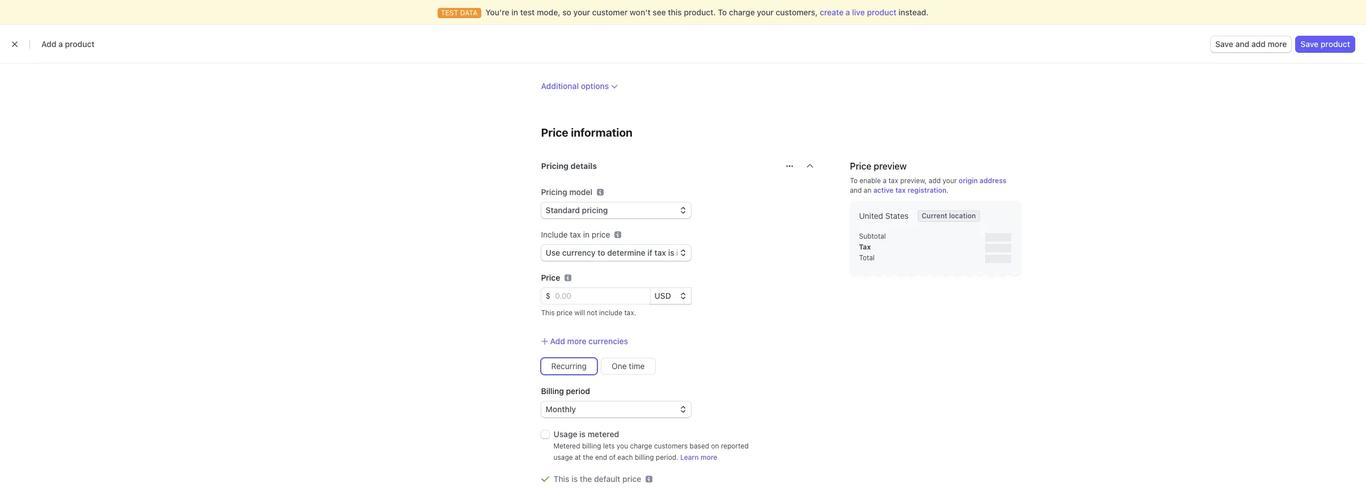 Task type: vqa. For each thing, say whether or not it's contained in the screenshot.
Update to the top
no



Task type: locate. For each thing, give the bounding box(es) containing it.
pricing
[[541, 161, 569, 171], [541, 187, 567, 197]]

add
[[1252, 39, 1266, 49], [929, 176, 941, 185]]

0 vertical spatial add
[[41, 39, 56, 49]]

1 pricing from the top
[[541, 161, 569, 171]]

to
[[718, 7, 727, 17], [850, 176, 858, 185]]

billing
[[541, 386, 564, 396]]

information
[[571, 126, 633, 139]]

add for add more currencies
[[550, 336, 565, 346]]

2 save from the left
[[1301, 39, 1319, 49]]

1 vertical spatial billing
[[635, 453, 654, 462]]

live
[[853, 7, 865, 17]]

price up enable
[[850, 161, 872, 171]]

charge
[[729, 7, 755, 17], [630, 442, 652, 450]]

tax right 'include'
[[570, 230, 581, 239]]

usage
[[554, 429, 578, 439]]

include
[[541, 230, 568, 239]]

0 vertical spatial this
[[541, 309, 555, 317]]

lets
[[603, 442, 615, 450]]

this down usage
[[554, 474, 570, 484]]

more down on
[[701, 453, 718, 462]]

enable
[[860, 176, 881, 185]]

usage is metered
[[554, 429, 619, 439]]

billing right each
[[635, 453, 654, 462]]

is down at
[[572, 474, 578, 484]]

additional
[[541, 81, 579, 91]]

charge right product.
[[729, 7, 755, 17]]

price down each
[[623, 474, 642, 484]]

price down info 'element'
[[592, 230, 610, 239]]

preview,
[[901, 176, 927, 185]]

1 vertical spatial add
[[929, 176, 941, 185]]

include tax in price
[[541, 230, 610, 239]]

0 vertical spatial the
[[583, 453, 594, 462]]

pricing for pricing model
[[541, 187, 567, 197]]

1 horizontal spatial add
[[1252, 39, 1266, 49]]

active tax registration link
[[874, 186, 947, 195]]

include
[[599, 309, 623, 317]]

1 vertical spatial and
[[850, 186, 862, 195]]

0 horizontal spatial product
[[65, 39, 95, 49]]

tax
[[859, 243, 871, 251]]

add inside button
[[1252, 39, 1266, 49]]

1 vertical spatial more
[[567, 336, 587, 346]]

one time
[[612, 361, 645, 371]]

1 vertical spatial charge
[[630, 442, 652, 450]]

billing
[[582, 442, 601, 450], [635, 453, 654, 462]]

to left enable
[[850, 176, 858, 185]]

add a product
[[41, 39, 95, 49]]

1 horizontal spatial to
[[850, 176, 858, 185]]

0 horizontal spatial is
[[572, 474, 578, 484]]

options
[[581, 81, 609, 91]]

so
[[563, 7, 572, 17]]

1 vertical spatial to
[[850, 176, 858, 185]]

save product
[[1301, 39, 1351, 49]]

a inside price preview to enable a tax preview, add your origin address and an active tax registration .
[[883, 176, 887, 185]]

pricing for pricing details
[[541, 161, 569, 171]]

this price will not include tax.
[[541, 309, 636, 317]]

0 vertical spatial is
[[580, 429, 586, 439]]

product
[[867, 7, 897, 17], [65, 39, 95, 49], [1321, 39, 1351, 49]]

save inside button
[[1216, 39, 1234, 49]]

save inside 'button'
[[1301, 39, 1319, 49]]

more
[[1268, 39, 1288, 49], [567, 336, 587, 346], [701, 453, 718, 462]]

in left "test"
[[512, 7, 518, 17]]

usage
[[554, 453, 573, 462]]

more up recurring
[[567, 336, 587, 346]]

2 horizontal spatial product
[[1321, 39, 1351, 49]]

the
[[583, 453, 594, 462], [580, 474, 592, 484]]

price up pricing details
[[541, 126, 569, 139]]

more left save product
[[1268, 39, 1288, 49]]

2 vertical spatial a
[[883, 176, 887, 185]]

save product button
[[1297, 36, 1355, 52]]

mode,
[[537, 7, 561, 17]]

price
[[541, 126, 569, 139], [850, 161, 872, 171], [541, 273, 560, 282]]

more inside button
[[567, 336, 587, 346]]

metered billing lets you charge customers based on reported usage at the end of each billing period.
[[554, 442, 749, 462]]

pricing inside button
[[541, 161, 569, 171]]

model
[[569, 187, 593, 197]]

1 horizontal spatial and
[[1236, 39, 1250, 49]]

2 vertical spatial price
[[541, 273, 560, 282]]

save
[[1216, 39, 1234, 49], [1301, 39, 1319, 49]]

add more currencies button
[[541, 336, 628, 347]]

1 horizontal spatial product
[[867, 7, 897, 17]]

1 horizontal spatial more
[[701, 453, 718, 462]]

0 horizontal spatial save
[[1216, 39, 1234, 49]]

1 save from the left
[[1216, 39, 1234, 49]]

your left customers,
[[757, 7, 774, 17]]

1 horizontal spatial is
[[580, 429, 586, 439]]

will
[[575, 309, 585, 317]]

1 horizontal spatial save
[[1301, 39, 1319, 49]]

total
[[859, 253, 875, 262]]

0 horizontal spatial billing
[[582, 442, 601, 450]]

tab list
[[227, 84, 1117, 105]]

this down $ button at the left
[[541, 309, 555, 317]]

your right so
[[574, 7, 590, 17]]

tax down preview, at the top right
[[896, 186, 906, 195]]

price information
[[541, 126, 633, 139]]

2 horizontal spatial a
[[883, 176, 887, 185]]

1 vertical spatial is
[[572, 474, 578, 484]]

0 horizontal spatial to
[[718, 7, 727, 17]]

default
[[594, 474, 621, 484]]

1 horizontal spatial a
[[846, 7, 850, 17]]

the left default
[[580, 474, 592, 484]]

0 vertical spatial add
[[1252, 39, 1266, 49]]

usd button
[[650, 288, 691, 304]]

0 horizontal spatial add
[[41, 39, 56, 49]]

2 horizontal spatial more
[[1268, 39, 1288, 49]]

more for add more currencies
[[567, 336, 587, 346]]

1 vertical spatial price
[[850, 161, 872, 171]]

1 vertical spatial in
[[583, 230, 590, 239]]

preview
[[874, 161, 907, 171]]

add for add a product
[[41, 39, 56, 49]]

2 vertical spatial price
[[623, 474, 642, 484]]

1 horizontal spatial charge
[[729, 7, 755, 17]]

this is the default price
[[554, 474, 642, 484]]

the right at
[[583, 453, 594, 462]]

1 horizontal spatial price
[[592, 230, 610, 239]]

this for this price will not include tax.
[[541, 309, 555, 317]]

charge right you at left bottom
[[630, 442, 652, 450]]

0 horizontal spatial more
[[567, 336, 587, 346]]

0 vertical spatial more
[[1268, 39, 1288, 49]]

price left will
[[557, 309, 573, 317]]

1 horizontal spatial add
[[550, 336, 565, 346]]

0 vertical spatial pricing
[[541, 161, 569, 171]]

add more currencies
[[550, 336, 628, 346]]

0 vertical spatial charge
[[729, 7, 755, 17]]

your
[[574, 7, 590, 17], [757, 7, 774, 17], [943, 176, 957, 185]]

billing down usage is metered
[[582, 442, 601, 450]]

price
[[592, 230, 610, 239], [557, 309, 573, 317], [623, 474, 642, 484]]

is for usage
[[580, 429, 586, 439]]

price inside price preview to enable a tax preview, add your origin address and an active tax registration .
[[850, 161, 872, 171]]

period
[[566, 386, 590, 396]]

2 horizontal spatial price
[[623, 474, 642, 484]]

more inside button
[[1268, 39, 1288, 49]]

0 vertical spatial price
[[541, 126, 569, 139]]

is
[[580, 429, 586, 439], [572, 474, 578, 484]]

tax
[[573, 13, 585, 23], [889, 176, 899, 185], [896, 186, 906, 195], [570, 230, 581, 239]]

0 vertical spatial price
[[592, 230, 610, 239]]

code
[[587, 13, 605, 23]]

0 horizontal spatial price
[[557, 309, 573, 317]]

price for price preview to enable a tax preview, add your origin address and an active tax registration .
[[850, 161, 872, 171]]

2 vertical spatial more
[[701, 453, 718, 462]]

more for learn more
[[701, 453, 718, 462]]

2 horizontal spatial your
[[943, 176, 957, 185]]

price for price
[[541, 273, 560, 282]]

this
[[541, 309, 555, 317], [554, 474, 570, 484]]

1 vertical spatial pricing
[[541, 187, 567, 197]]

1 vertical spatial this
[[554, 474, 570, 484]]

to right product.
[[718, 7, 727, 17]]

0 vertical spatial and
[[1236, 39, 1250, 49]]

0 horizontal spatial add
[[929, 176, 941, 185]]

add inside price preview to enable a tax preview, add your origin address and an active tax registration .
[[929, 176, 941, 185]]

0 horizontal spatial and
[[850, 186, 862, 195]]

0 horizontal spatial charge
[[630, 442, 652, 450]]

1 horizontal spatial billing
[[635, 453, 654, 462]]

and
[[1236, 39, 1250, 49], [850, 186, 862, 195]]

add
[[41, 39, 56, 49], [550, 336, 565, 346]]

0 vertical spatial in
[[512, 7, 518, 17]]

pricing up pricing model
[[541, 161, 569, 171]]

price up $
[[541, 273, 560, 282]]

a
[[846, 7, 850, 17], [58, 39, 63, 49], [883, 176, 887, 185]]

states
[[886, 211, 909, 221]]

pricing details button
[[534, 154, 779, 175]]

is right usage
[[580, 429, 586, 439]]

your up .
[[943, 176, 957, 185]]

pricing details
[[541, 161, 597, 171]]

add inside button
[[550, 336, 565, 346]]

1 vertical spatial a
[[58, 39, 63, 49]]

pricing left model at the left of the page
[[541, 187, 567, 197]]

in
[[512, 7, 518, 17], [583, 230, 590, 239]]

2 pricing from the top
[[541, 187, 567, 197]]

in right 'include'
[[583, 230, 590, 239]]

1 vertical spatial add
[[550, 336, 565, 346]]

recurring
[[552, 361, 587, 371]]

reported
[[721, 442, 749, 450]]



Task type: describe. For each thing, give the bounding box(es) containing it.
your inside price preview to enable a tax preview, add your origin address and an active tax registration .
[[943, 176, 957, 185]]

see
[[653, 7, 666, 17]]

svg image
[[786, 163, 793, 170]]

not
[[587, 309, 598, 317]]

time
[[629, 361, 645, 371]]

instead.
[[899, 7, 929, 17]]

metered
[[588, 429, 619, 439]]

charge inside metered billing lets you charge customers based on reported usage at the end of each billing period.
[[630, 442, 652, 450]]

end
[[595, 453, 607, 462]]

1 vertical spatial price
[[557, 309, 573, 317]]

0 vertical spatial a
[[846, 7, 850, 17]]

and inside price preview to enable a tax preview, add your origin address and an active tax registration .
[[850, 186, 862, 195]]

0 vertical spatial billing
[[582, 442, 601, 450]]

products
[[227, 63, 294, 82]]

test
[[520, 7, 535, 17]]

and inside button
[[1236, 39, 1250, 49]]

tax.
[[625, 309, 636, 317]]

united states
[[859, 211, 909, 221]]

product tax code
[[541, 13, 605, 23]]

you
[[617, 442, 628, 450]]

info element
[[597, 189, 604, 196]]

product inside 'button'
[[1321, 39, 1351, 49]]

one
[[612, 361, 627, 371]]

currencies
[[589, 336, 628, 346]]

you're in test mode, so your customer won't see this product. to charge your customers, create a live product instead.
[[486, 7, 929, 17]]

save and add more button
[[1211, 36, 1292, 52]]

search…
[[551, 8, 580, 17]]

0 horizontal spatial in
[[512, 7, 518, 17]]

subtotal
[[859, 232, 886, 240]]

based
[[690, 442, 710, 450]]

.
[[947, 186, 949, 195]]

an
[[864, 186, 872, 195]]

customers,
[[776, 7, 818, 17]]

each
[[618, 453, 633, 462]]

save for save and add more
[[1216, 39, 1234, 49]]

billing period
[[541, 386, 590, 396]]

metered
[[554, 442, 580, 450]]

save and add more
[[1216, 39, 1288, 49]]

0 horizontal spatial a
[[58, 39, 63, 49]]

address
[[980, 176, 1007, 185]]

you're
[[486, 7, 510, 17]]

location
[[950, 212, 976, 220]]

this
[[668, 7, 682, 17]]

origin
[[959, 176, 978, 185]]

$
[[546, 291, 551, 301]]

to inside price preview to enable a tax preview, add your origin address and an active tax registration .
[[850, 176, 858, 185]]

save for save product
[[1301, 39, 1319, 49]]

is for this
[[572, 474, 578, 484]]

additional options
[[541, 81, 609, 91]]

customers
[[654, 442, 688, 450]]

of
[[609, 453, 616, 462]]

create a live product button
[[820, 7, 897, 18]]

product.
[[684, 7, 716, 17]]

this for this is the default price
[[554, 474, 570, 484]]

$ button
[[541, 288, 551, 304]]

1 horizontal spatial your
[[757, 7, 774, 17]]

at
[[575, 453, 581, 462]]

united
[[859, 211, 884, 221]]

0 horizontal spatial your
[[574, 7, 590, 17]]

additional options button
[[541, 81, 618, 92]]

on
[[711, 442, 719, 450]]

price preview to enable a tax preview, add your origin address and an active tax registration .
[[850, 161, 1007, 195]]

0.00 text field
[[551, 288, 650, 304]]

tax right so
[[573, 13, 585, 23]]

learn more link
[[681, 453, 718, 462]]

details
[[571, 161, 597, 171]]

current location
[[922, 212, 976, 220]]

tax up active at the top right of page
[[889, 176, 899, 185]]

customer
[[592, 7, 628, 17]]

won't
[[630, 7, 651, 17]]

price for price information
[[541, 126, 569, 139]]

info image
[[597, 189, 604, 196]]

the inside metered billing lets you charge customers based on reported usage at the end of each billing period.
[[583, 453, 594, 462]]

period.
[[656, 453, 679, 462]]

pricing model
[[541, 187, 593, 197]]

current
[[922, 212, 948, 220]]

learn
[[681, 453, 699, 462]]

0 vertical spatial to
[[718, 7, 727, 17]]

usd
[[655, 291, 671, 301]]

Search… search field
[[533, 5, 811, 20]]

registration
[[908, 186, 947, 195]]

origin address link
[[959, 176, 1007, 185]]

1 vertical spatial the
[[580, 474, 592, 484]]

active
[[874, 186, 894, 195]]

product
[[541, 13, 571, 23]]

1 horizontal spatial in
[[583, 230, 590, 239]]

learn more
[[681, 453, 718, 462]]

create
[[820, 7, 844, 17]]



